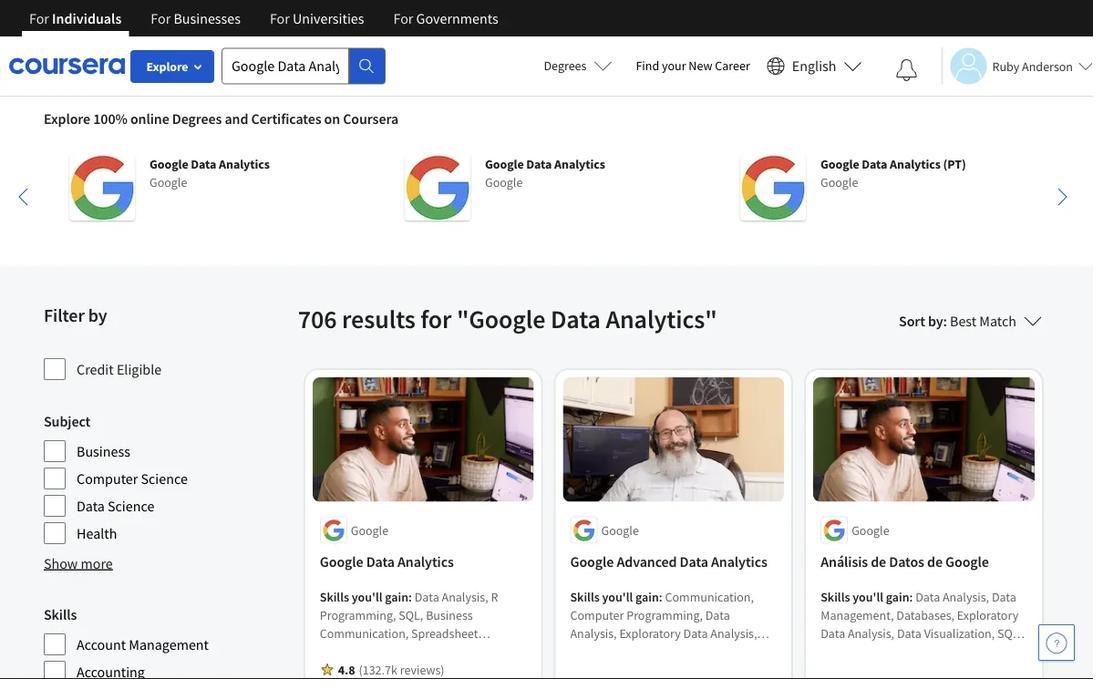Task type: locate. For each thing, give the bounding box(es) containing it.
match
[[980, 312, 1017, 330]]

análisis
[[821, 553, 868, 571]]

2 skills you'll gain : from the left
[[570, 589, 665, 605]]

: down google advanced data analytics
[[659, 589, 663, 605]]

gain for de
[[886, 589, 910, 605]]

business
[[77, 442, 130, 460]]

0 horizontal spatial you'll
[[352, 589, 383, 605]]

de right the datos
[[927, 553, 943, 571]]

science
[[141, 470, 188, 488], [108, 497, 154, 515]]

2 you'll from the left
[[602, 589, 633, 605]]

degrees button
[[529, 46, 627, 86]]

find your new career
[[636, 57, 750, 74]]

0 horizontal spatial by
[[88, 304, 107, 327]]

degrees left "find"
[[544, 57, 587, 74]]

de left the datos
[[871, 553, 886, 571]]

computer
[[77, 470, 138, 488]]

by right the filter
[[88, 304, 107, 327]]

2 horizontal spatial gain
[[886, 589, 910, 605]]

you'll down análisis
[[853, 589, 884, 605]]

gain down análisis de datos de google
[[886, 589, 910, 605]]

0 horizontal spatial google data analytics google
[[150, 156, 270, 191]]

advanced
[[617, 553, 677, 571]]

1 horizontal spatial skills you'll gain :
[[570, 589, 665, 605]]

2 horizontal spatial google image
[[740, 155, 806, 221]]

skills
[[320, 589, 349, 605], [570, 589, 600, 605], [821, 589, 850, 605], [44, 605, 77, 624]]

1 vertical spatial explore
[[44, 109, 90, 128]]

skills down análisis
[[821, 589, 850, 605]]

explore button
[[130, 50, 214, 83]]

google image
[[69, 155, 135, 221], [405, 155, 470, 221], [740, 155, 806, 221]]

: for google advanced data analytics
[[659, 589, 663, 605]]

and
[[225, 109, 248, 128]]

0 vertical spatial explore
[[146, 58, 188, 75]]

science for data science
[[108, 497, 154, 515]]

: for google data analytics
[[409, 589, 412, 605]]

science down computer science
[[108, 497, 154, 515]]

3 gain from the left
[[886, 589, 910, 605]]

for businesses
[[151, 9, 241, 27]]

skills you'll gain : down google data analytics
[[320, 589, 415, 605]]

2 google image from the left
[[405, 155, 470, 221]]

credit eligible
[[77, 360, 162, 378]]

: down google data analytics link
[[409, 589, 412, 605]]

by right the sort
[[928, 312, 943, 330]]

1 vertical spatial science
[[108, 497, 154, 515]]

: left the best
[[943, 312, 947, 330]]

you'll
[[352, 589, 383, 605], [602, 589, 633, 605], [853, 589, 884, 605]]

skills up account
[[44, 605, 77, 624]]

gain
[[385, 589, 409, 605], [636, 589, 659, 605], [886, 589, 910, 605]]

explore
[[146, 58, 188, 75], [44, 109, 90, 128]]

for
[[29, 9, 49, 27], [151, 9, 171, 27], [270, 9, 290, 27], [393, 9, 413, 27]]

skills you'll gain : for advanced
[[570, 589, 665, 605]]

706
[[298, 303, 337, 335]]

account management
[[77, 636, 209, 654]]

google data analytics link
[[320, 551, 527, 573]]

skills you'll gain : for de
[[821, 589, 916, 605]]

science for computer science
[[141, 470, 188, 488]]

skills down google advanced data analytics
[[570, 589, 600, 605]]

data inside google data analytics (pt) google
[[862, 156, 888, 172]]

for left the individuals
[[29, 9, 49, 27]]

4 for from the left
[[393, 9, 413, 27]]

1 horizontal spatial google data analytics google
[[485, 156, 605, 191]]

you'll for data
[[352, 589, 383, 605]]

gain for data
[[385, 589, 409, 605]]

science up data science
[[141, 470, 188, 488]]

for left the governments
[[393, 9, 413, 27]]

skills you'll gain : down advanced
[[570, 589, 665, 605]]

google
[[150, 156, 188, 172], [485, 156, 524, 172], [821, 156, 859, 172], [150, 174, 187, 191], [485, 174, 523, 191], [821, 174, 858, 191], [351, 522, 389, 538], [601, 522, 639, 538], [852, 522, 890, 538], [320, 553, 363, 571], [570, 553, 614, 571], [945, 553, 989, 571]]

skills you'll gain : down análisis
[[821, 589, 916, 605]]

analytics
[[219, 156, 270, 172], [554, 156, 605, 172], [890, 156, 941, 172], [398, 553, 454, 571], [711, 553, 767, 571]]

2 for from the left
[[151, 9, 171, 27]]

explore inside explore popup button
[[146, 58, 188, 75]]

0 vertical spatial science
[[141, 470, 188, 488]]

degrees
[[544, 57, 587, 74], [172, 109, 222, 128]]

google advanced data analytics link
[[570, 551, 777, 573]]

0 horizontal spatial gain
[[385, 589, 409, 605]]

:
[[943, 312, 947, 330], [409, 589, 412, 605], [659, 589, 663, 605], [910, 589, 913, 605]]

1 horizontal spatial degrees
[[544, 57, 587, 74]]

for universities
[[270, 9, 364, 27]]

google data analytics google
[[150, 156, 270, 191], [485, 156, 605, 191]]

help center image
[[1046, 632, 1068, 654]]

degrees left and
[[172, 109, 222, 128]]

certificates
[[251, 109, 321, 128]]

computer science
[[77, 470, 188, 488]]

analytics inside google data analytics (pt) google
[[890, 156, 941, 172]]

1 horizontal spatial you'll
[[602, 589, 633, 605]]

gain down advanced
[[636, 589, 659, 605]]

data
[[191, 156, 216, 172], [526, 156, 552, 172], [862, 156, 888, 172], [551, 303, 601, 335], [77, 497, 105, 515], [366, 553, 395, 571], [680, 553, 708, 571]]

results
[[342, 303, 416, 335]]

by
[[88, 304, 107, 327], [928, 312, 943, 330]]

online
[[130, 109, 169, 128]]

google data analytics
[[320, 553, 454, 571]]

for for governments
[[393, 9, 413, 27]]

english button
[[759, 36, 869, 96]]

2 horizontal spatial skills you'll gain :
[[821, 589, 916, 605]]

0 vertical spatial degrees
[[544, 57, 587, 74]]

1 gain from the left
[[385, 589, 409, 605]]

eligible
[[117, 360, 162, 378]]

1 horizontal spatial google image
[[405, 155, 470, 221]]

show notifications image
[[896, 59, 918, 81]]

sort by : best match
[[899, 312, 1017, 330]]

1 horizontal spatial explore
[[146, 58, 188, 75]]

0 horizontal spatial de
[[871, 553, 886, 571]]

1 for from the left
[[29, 9, 49, 27]]

you'll for advanced
[[602, 589, 633, 605]]

What do you want to learn? text field
[[222, 48, 349, 84]]

individuals
[[52, 9, 122, 27]]

1 google image from the left
[[69, 155, 135, 221]]

skills inside "group"
[[44, 605, 77, 624]]

1 horizontal spatial de
[[927, 553, 943, 571]]

you'll down advanced
[[602, 589, 633, 605]]

new
[[689, 57, 713, 74]]

0 horizontal spatial explore
[[44, 109, 90, 128]]

0 horizontal spatial google image
[[69, 155, 135, 221]]

for left businesses on the top left of the page
[[151, 9, 171, 27]]

on
[[324, 109, 340, 128]]

explore up online
[[146, 58, 188, 75]]

health
[[77, 524, 117, 543]]

3 skills you'll gain : from the left
[[821, 589, 916, 605]]

2 google data analytics google from the left
[[485, 156, 605, 191]]

sort
[[899, 312, 925, 330]]

filter by
[[44, 304, 107, 327]]

0 horizontal spatial skills you'll gain :
[[320, 589, 415, 605]]

1 google data analytics google from the left
[[150, 156, 270, 191]]

1 horizontal spatial gain
[[636, 589, 659, 605]]

2 horizontal spatial you'll
[[853, 589, 884, 605]]

skills down google data analytics
[[320, 589, 349, 605]]

1 vertical spatial degrees
[[172, 109, 222, 128]]

3 you'll from the left
[[853, 589, 884, 605]]

for up what do you want to learn? text box
[[270, 9, 290, 27]]

show more
[[44, 554, 113, 573]]

1 de from the left
[[871, 553, 886, 571]]

gain down google data analytics
[[385, 589, 409, 605]]

skills you'll gain :
[[320, 589, 415, 605], [570, 589, 665, 605], [821, 589, 916, 605]]

explore for explore
[[146, 58, 188, 75]]

1 skills you'll gain : from the left
[[320, 589, 415, 605]]

for for businesses
[[151, 9, 171, 27]]

1 horizontal spatial by
[[928, 312, 943, 330]]

1 you'll from the left
[[352, 589, 383, 605]]

None search field
[[222, 48, 386, 84]]

3 for from the left
[[270, 9, 290, 27]]

you'll down google data analytics
[[352, 589, 383, 605]]

for
[[421, 303, 452, 335]]

de
[[871, 553, 886, 571], [927, 553, 943, 571]]

: down the datos
[[910, 589, 913, 605]]

2 gain from the left
[[636, 589, 659, 605]]

explore left 100%
[[44, 109, 90, 128]]



Task type: describe. For each thing, give the bounding box(es) containing it.
(pt)
[[943, 156, 966, 172]]

100%
[[93, 109, 128, 128]]

account
[[77, 636, 126, 654]]

for for universities
[[270, 9, 290, 27]]

degrees inside 'dropdown button'
[[544, 57, 587, 74]]

skills for análisis de datos de google
[[821, 589, 850, 605]]

skills for google advanced data analytics
[[570, 589, 600, 605]]

análisis de datos de google
[[821, 553, 989, 571]]

0 horizontal spatial degrees
[[172, 109, 222, 128]]

2 de from the left
[[927, 553, 943, 571]]

for governments
[[393, 9, 498, 27]]

you'll for de
[[853, 589, 884, 605]]

data science
[[77, 497, 154, 515]]

businesses
[[174, 9, 241, 27]]

show
[[44, 554, 78, 573]]

universities
[[293, 9, 364, 27]]

google advanced data analytics
[[570, 553, 767, 571]]

coursera image
[[9, 51, 125, 80]]

coursera
[[343, 109, 398, 128]]

for for individuals
[[29, 9, 49, 27]]

find
[[636, 57, 659, 74]]

4.8
[[338, 662, 355, 678]]

google data analytics (pt) google
[[821, 156, 966, 191]]

análisis de datos de google link
[[821, 551, 1028, 573]]

skills group
[[44, 604, 287, 679]]

management
[[129, 636, 209, 654]]

skills for google data analytics
[[320, 589, 349, 605]]

find your new career link
[[627, 55, 759, 78]]

reviews)
[[400, 662, 445, 678]]

: for análisis de datos de google
[[910, 589, 913, 605]]

"google
[[457, 303, 546, 335]]

by for sort
[[928, 312, 943, 330]]

ruby anderson button
[[941, 48, 1093, 84]]

anderson
[[1022, 58, 1073, 74]]

banner navigation
[[15, 0, 513, 36]]

your
[[662, 57, 686, 74]]

analytics"
[[606, 303, 717, 335]]

ruby anderson
[[992, 58, 1073, 74]]

by for filter
[[88, 304, 107, 327]]

subject group
[[44, 410, 287, 545]]

706 results for "google data analytics"
[[298, 303, 717, 335]]

best
[[950, 312, 977, 330]]

3 google image from the left
[[740, 155, 806, 221]]

subject
[[44, 412, 91, 430]]

(132.7k
[[359, 662, 397, 678]]

career
[[715, 57, 750, 74]]

governments
[[416, 9, 498, 27]]

explore 100% online degrees and certificates on coursera
[[44, 109, 398, 128]]

credit
[[77, 360, 114, 378]]

english
[[792, 57, 837, 75]]

skills you'll gain : for data
[[320, 589, 415, 605]]

explore for explore 100% online degrees and certificates on coursera
[[44, 109, 90, 128]]

filter
[[44, 304, 85, 327]]

gain for advanced
[[636, 589, 659, 605]]

data inside 'subject' "group"
[[77, 497, 105, 515]]

datos
[[889, 553, 924, 571]]

ruby
[[992, 58, 1020, 74]]

4.8 (132.7k reviews)
[[338, 662, 445, 678]]

more
[[81, 554, 113, 573]]

show more button
[[44, 553, 113, 574]]

for individuals
[[29, 9, 122, 27]]



Task type: vqa. For each thing, say whether or not it's contained in the screenshot.
Google
yes



